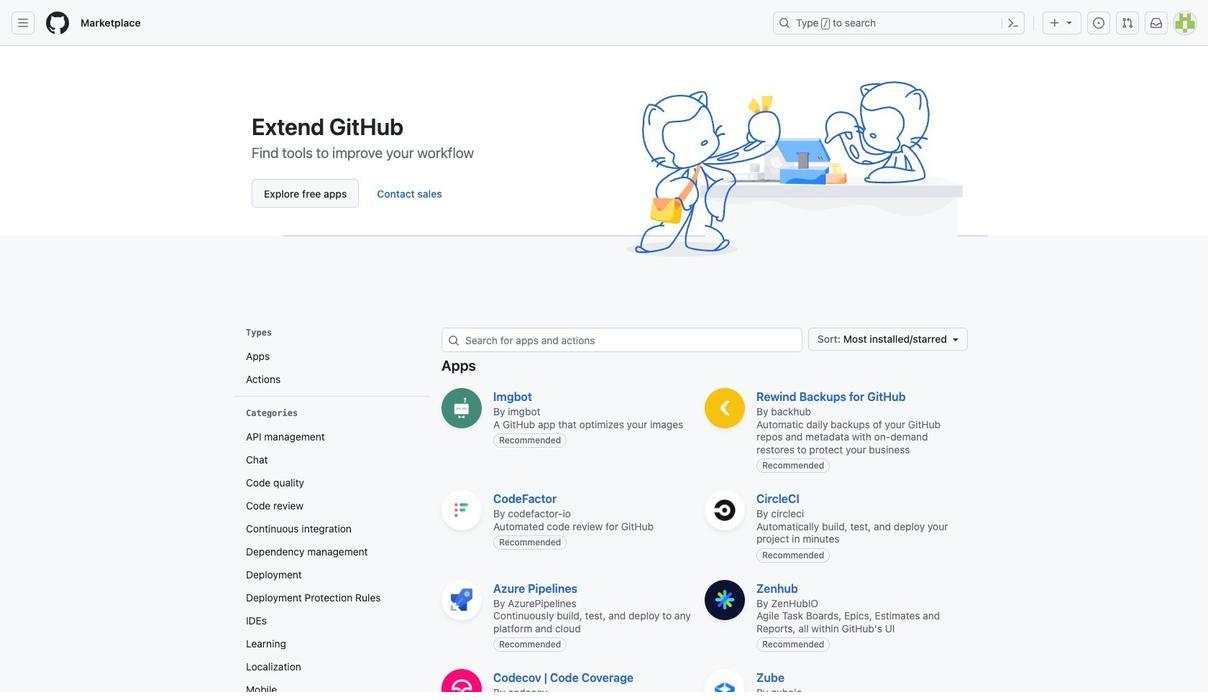 Task type: locate. For each thing, give the bounding box(es) containing it.
0 vertical spatial list
[[240, 345, 424, 391]]

notifications image
[[1151, 17, 1162, 29]]

homepage image
[[46, 12, 69, 35]]

git pull request image
[[1122, 17, 1133, 29]]

1 vertical spatial list
[[240, 426, 424, 692]]

list
[[240, 345, 424, 391], [240, 426, 424, 692]]

issue opened image
[[1093, 17, 1105, 29]]

plus image
[[1049, 17, 1061, 29]]

1 list from the top
[[240, 345, 424, 391]]



Task type: describe. For each thing, give the bounding box(es) containing it.
command palette image
[[1007, 17, 1019, 29]]

search image
[[448, 335, 460, 346]]

triangle down image
[[1064, 17, 1075, 28]]

triangle down image
[[950, 334, 961, 345]]

2 list from the top
[[240, 426, 424, 692]]



Task type: vqa. For each thing, say whether or not it's contained in the screenshot.
triangle down icon
yes



